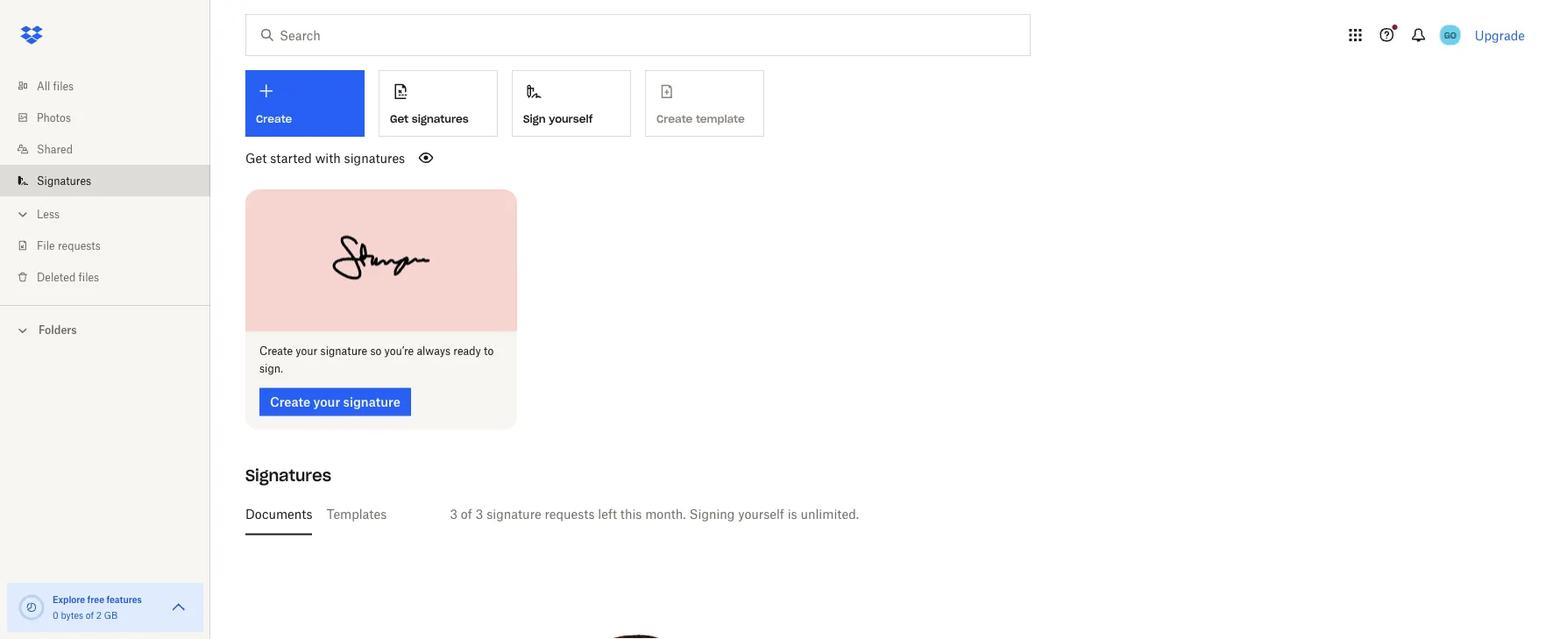 Task type: vqa. For each thing, say whether or not it's contained in the screenshot.
history
no



Task type: locate. For each thing, give the bounding box(es) containing it.
signature inside create your signature so you're always ready to sign.
[[321, 345, 368, 358]]

create for create your signature
[[270, 395, 311, 410]]

all files link
[[14, 70, 210, 102]]

to
[[484, 345, 494, 358]]

requests inside the file requests link
[[58, 239, 101, 252]]

0 vertical spatial signatures
[[37, 174, 91, 187]]

1 vertical spatial your
[[314, 395, 340, 410]]

your for create your signature
[[314, 395, 340, 410]]

create inside button
[[270, 395, 311, 410]]

your up create your signature button
[[296, 345, 318, 358]]

signature
[[321, 345, 368, 358], [343, 395, 401, 410], [487, 507, 542, 522]]

create down sign.
[[270, 395, 311, 410]]

go
[[1445, 29, 1457, 40]]

requests right file
[[58, 239, 101, 252]]

create inside popup button
[[256, 112, 292, 126]]

2 vertical spatial signature
[[487, 507, 542, 522]]

always
[[417, 345, 451, 358]]

folders button
[[0, 317, 210, 342]]

your inside button
[[314, 395, 340, 410]]

deleted files link
[[14, 261, 210, 293]]

free
[[87, 594, 104, 605]]

shared link
[[14, 133, 210, 165]]

tab list
[[246, 493, 1519, 535]]

unlimited.
[[801, 507, 860, 522]]

0 horizontal spatial yourself
[[549, 112, 593, 126]]

shared
[[37, 143, 73, 156]]

your inside create your signature so you're always ready to sign.
[[296, 345, 318, 358]]

sign.
[[260, 362, 283, 375]]

this
[[621, 507, 642, 522]]

yourself right sign
[[549, 112, 593, 126]]

1 horizontal spatial requests
[[545, 507, 595, 522]]

deleted
[[37, 271, 76, 284]]

1 horizontal spatial signatures
[[412, 112, 469, 126]]

0 vertical spatial your
[[296, 345, 318, 358]]

create up started
[[256, 112, 292, 126]]

files right all
[[53, 79, 74, 93]]

create your signature so you're always ready to sign.
[[260, 345, 494, 375]]

1 horizontal spatial get
[[390, 112, 409, 126]]

sign yourself button
[[512, 70, 631, 137]]

all files
[[37, 79, 74, 93]]

signatures link
[[14, 165, 210, 196]]

signatures inside button
[[412, 112, 469, 126]]

signatures down shared
[[37, 174, 91, 187]]

0 horizontal spatial 3
[[450, 507, 458, 522]]

less image
[[14, 206, 32, 223]]

1 vertical spatial create
[[260, 345, 293, 358]]

requests
[[58, 239, 101, 252], [545, 507, 595, 522]]

documents
[[246, 507, 313, 522]]

Search in folder "Dropbox" text field
[[280, 25, 994, 45]]

templates tab
[[327, 493, 387, 535]]

signatures list item
[[0, 165, 210, 196]]

0 vertical spatial get
[[390, 112, 409, 126]]

yourself
[[549, 112, 593, 126], [739, 507, 785, 522]]

yourself left the is
[[739, 507, 785, 522]]

list
[[0, 60, 210, 305]]

tab list containing documents
[[246, 493, 1519, 535]]

create
[[256, 112, 292, 126], [260, 345, 293, 358], [270, 395, 311, 410]]

0 horizontal spatial signatures
[[37, 174, 91, 187]]

get up the "get started with signatures"
[[390, 112, 409, 126]]

of
[[461, 507, 472, 522], [86, 610, 94, 621]]

1 vertical spatial files
[[79, 271, 99, 284]]

signatures up documents
[[246, 466, 332, 486]]

yourself inside tab list
[[739, 507, 785, 522]]

create for create
[[256, 112, 292, 126]]

get inside get signatures button
[[390, 112, 409, 126]]

signature for create your signature so you're always ready to sign.
[[321, 345, 368, 358]]

0 horizontal spatial requests
[[58, 239, 101, 252]]

signature for create your signature
[[343, 395, 401, 410]]

get started with signatures
[[246, 150, 405, 165]]

0 vertical spatial of
[[461, 507, 472, 522]]

requests left left
[[545, 507, 595, 522]]

create inside create your signature so you're always ready to sign.
[[260, 345, 293, 358]]

left
[[598, 507, 617, 522]]

go button
[[1437, 21, 1465, 49]]

signatures
[[37, 174, 91, 187], [246, 466, 332, 486]]

1 horizontal spatial yourself
[[739, 507, 785, 522]]

0 vertical spatial create
[[256, 112, 292, 126]]

signing
[[690, 507, 735, 522]]

3
[[450, 507, 458, 522], [476, 507, 484, 522]]

1 vertical spatial yourself
[[739, 507, 785, 522]]

sign
[[524, 112, 546, 126]]

2 vertical spatial create
[[270, 395, 311, 410]]

1 vertical spatial of
[[86, 610, 94, 621]]

photos
[[37, 111, 71, 124]]

1 horizontal spatial signatures
[[246, 466, 332, 486]]

0 horizontal spatial of
[[86, 610, 94, 621]]

get left started
[[246, 150, 267, 165]]

1 horizontal spatial files
[[79, 271, 99, 284]]

your
[[296, 345, 318, 358], [314, 395, 340, 410]]

folders
[[39, 324, 77, 337]]

1 vertical spatial requests
[[545, 507, 595, 522]]

explore
[[53, 594, 85, 605]]

signature inside button
[[343, 395, 401, 410]]

with
[[315, 150, 341, 165]]

0 vertical spatial requests
[[58, 239, 101, 252]]

files for all files
[[53, 79, 74, 93]]

0 vertical spatial yourself
[[549, 112, 593, 126]]

signatures
[[412, 112, 469, 126], [344, 150, 405, 165]]

files
[[53, 79, 74, 93], [79, 271, 99, 284]]

file
[[37, 239, 55, 252]]

files right deleted
[[79, 271, 99, 284]]

0 vertical spatial signature
[[321, 345, 368, 358]]

1 vertical spatial signature
[[343, 395, 401, 410]]

0 horizontal spatial get
[[246, 150, 267, 165]]

yourself inside button
[[549, 112, 593, 126]]

1 3 from the left
[[450, 507, 458, 522]]

1 horizontal spatial of
[[461, 507, 472, 522]]

file requests link
[[14, 230, 210, 261]]

0 horizontal spatial files
[[53, 79, 74, 93]]

get for get started with signatures
[[246, 150, 267, 165]]

1 horizontal spatial 3
[[476, 507, 484, 522]]

documents tab
[[246, 493, 313, 535]]

0 vertical spatial files
[[53, 79, 74, 93]]

0 vertical spatial signatures
[[412, 112, 469, 126]]

1 vertical spatial get
[[246, 150, 267, 165]]

your down create your signature so you're always ready to sign.
[[314, 395, 340, 410]]

get
[[390, 112, 409, 126], [246, 150, 267, 165]]

create up sign.
[[260, 345, 293, 358]]

your for create your signature so you're always ready to sign.
[[296, 345, 318, 358]]

bytes
[[61, 610, 83, 621]]

1 vertical spatial signatures
[[344, 150, 405, 165]]



Task type: describe. For each thing, give the bounding box(es) containing it.
all
[[37, 79, 50, 93]]

file requests
[[37, 239, 101, 252]]

3 of 3 signature requests left this month. signing yourself is unlimited.
[[450, 507, 860, 522]]

templates
[[327, 507, 387, 522]]

list containing all files
[[0, 60, 210, 305]]

1 vertical spatial signatures
[[246, 466, 332, 486]]

started
[[270, 150, 312, 165]]

you're
[[385, 345, 414, 358]]

deleted files
[[37, 271, 99, 284]]

photos link
[[14, 102, 210, 133]]

quota usage element
[[18, 594, 46, 622]]

ready
[[454, 345, 481, 358]]

upgrade
[[1476, 28, 1526, 43]]

files for deleted files
[[79, 271, 99, 284]]

dropbox image
[[14, 18, 49, 53]]

signatures inside 'link'
[[37, 174, 91, 187]]

get signatures
[[390, 112, 469, 126]]

features
[[106, 594, 142, 605]]

0 horizontal spatial signatures
[[344, 150, 405, 165]]

2 3 from the left
[[476, 507, 484, 522]]

so
[[370, 345, 382, 358]]

month.
[[646, 507, 686, 522]]

create your signature button
[[260, 388, 411, 416]]

create your signature
[[270, 395, 401, 410]]

create for create your signature so you're always ready to sign.
[[260, 345, 293, 358]]

explore free features 0 bytes of 2 gb
[[53, 594, 142, 621]]

signature inside tab list
[[487, 507, 542, 522]]

upgrade link
[[1476, 28, 1526, 43]]

0
[[53, 610, 58, 621]]

2
[[96, 610, 102, 621]]

less
[[37, 207, 60, 221]]

is
[[788, 507, 798, 522]]

get signatures button
[[379, 70, 498, 137]]

of inside explore free features 0 bytes of 2 gb
[[86, 610, 94, 621]]

sign yourself
[[524, 112, 593, 126]]

create button
[[246, 70, 365, 137]]

get for get signatures
[[390, 112, 409, 126]]

gb
[[104, 610, 118, 621]]



